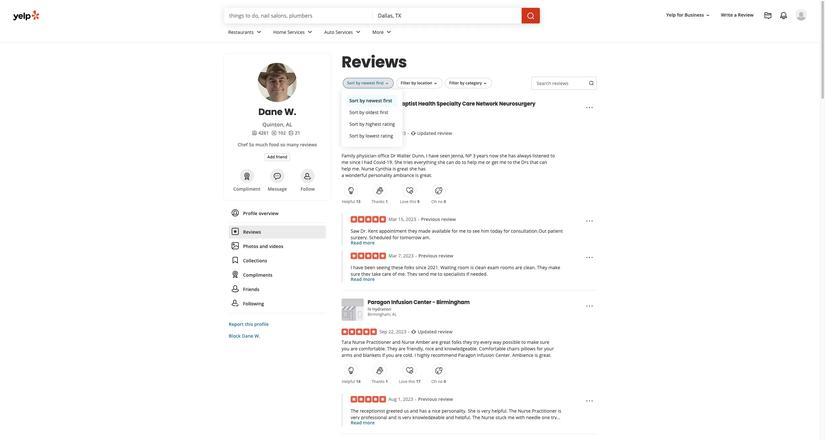 Task type: describe. For each thing, give the bounding box(es) containing it.
by for 'sort by oldest first' button
[[360, 109, 365, 116]]

was
[[360, 422, 368, 428]]

24 chevron down v2 image for more
[[385, 28, 393, 36]]

she inside the receptionist greeted us and has a nice personality. she is very helpful. the nurse practitioner is very professional and is very knowledgeable and helpful. the nurse stuck me with needle one try she was very good knowledgeable and attentive.infusions. they are top notch in their care and do everything they can to help make you as comfortable as possible. the office very clean as well as their infusion area comfortable chairs with big screen televisions. the time passes by quickly.
[[468, 409, 476, 415]]

for down appointment
[[393, 235, 399, 241]]

dane inside dane w. quinton, al
[[259, 106, 283, 119]]

menu image for i have been seeing these folks since 2021. waiting room is clean exam rooms are clean. they make sure they take care of me. they send me to specialists if needed.
[[586, 254, 594, 262]]

4261
[[259, 130, 269, 136]]

i right dunn,
[[427, 153, 428, 159]]

1 vertical spatial knowledgeable
[[391, 422, 424, 428]]

this for 17
[[409, 380, 415, 385]]

1 vertical spatial has
[[419, 166, 426, 172]]

menu image for saw dr. kent appointment they made available for me to see him today for consultation.out patient surgery. scheduled for tomorrow am.
[[586, 218, 594, 225]]

1 horizontal spatial can
[[447, 159, 454, 166]]

home services
[[274, 29, 305, 35]]

home services link
[[268, 24, 319, 42]]

cynthia
[[376, 166, 392, 172]]

is inside i have been seeing these folks since 2021. waiting room is clean exam rooms are clean. they make sure they take care of me. they send me to specialists if needed. read more
[[471, 265, 474, 271]]

today
[[491, 228, 503, 235]]

years
[[477, 153, 489, 159]]

1 as from the left
[[432, 428, 437, 434]]

birmingham, inside brookwood baptist health specialty care network neurosurgery hospitals birmingham, al
[[368, 113, 392, 119]]

comfortable
[[479, 346, 506, 352]]

been
[[365, 265, 376, 271]]

oh no 0 for love this 17
[[432, 380, 446, 385]]

tries
[[404, 159, 413, 166]]

search image
[[589, 81, 595, 86]]

2 vertical spatial previous review
[[418, 397, 453, 403]]

are inside the receptionist greeted us and has a nice personality. she is very helpful. the nurse practitioner is very professional and is very knowledgeable and helpful. the nurse stuck me with needle one try she was very good knowledgeable and attentive.infusions. they are top notch in their care and do everything they can to help make you as comfortable as possible. the office very clean as well as their infusion area comfortable chairs with big screen televisions. the time passes by quickly.
[[487, 422, 494, 428]]

24 collections v2 image
[[232, 257, 239, 265]]

thanks 1 for 13
[[372, 199, 388, 205]]

(0 reactions) element for love this 17
[[444, 380, 446, 385]]

i left had
[[362, 159, 363, 166]]

the down top
[[491, 428, 499, 434]]

to right the listened
[[551, 153, 555, 159]]

24 review v2 image
[[232, 228, 239, 236]]

profile overview menu item
[[229, 207, 326, 223]]

review for mar 7, 2023
[[439, 253, 454, 259]]

and down one
[[545, 422, 553, 428]]

reviews inside menu item
[[243, 229, 261, 235]]

patient
[[548, 228, 563, 235]]

this for 9
[[410, 199, 417, 205]]

al inside paragon infusion center - birmingham iv hydration birmingham, al
[[393, 312, 397, 318]]

she down tries
[[410, 166, 417, 172]]

by for 'sort by lowest rating' button
[[360, 133, 365, 139]]

for right today
[[504, 228, 510, 235]]

0 horizontal spatial their
[[351, 435, 361, 441]]

to inside the receptionist greeted us and has a nice personality. she is very helpful. the nurse practitioner is very professional and is very knowledgeable and helpful. the nurse stuck me with needle one try she was very good knowledgeable and attentive.infusions. they are top notch in their care and do everything they can to help make you as comfortable as possible. the office very clean as well as their infusion area comfortable chairs with big screen televisions. the time passes by quickly.
[[394, 428, 398, 434]]

sort by newest first for sort by newest first button
[[350, 98, 393, 104]]

17
[[417, 380, 421, 385]]

jenna,
[[452, 153, 465, 159]]

sure inside tara nurse practitioner and nurse amber are great folks they try every way possible to make sure you are comfortable. they are friendly, nice and knowledgeable. comfortable chairs pillows for your arms and blankets if you are cold. i highly recommend paragon infusion center. ambience is great.
[[540, 340, 550, 346]]

very up 'passes'
[[513, 428, 522, 434]]

0 for 9
[[444, 199, 446, 205]]

24 following v2 image
[[232, 300, 239, 308]]

newest for sort by newest first button
[[366, 98, 382, 104]]

sort by newest first for sort by newest first popup button
[[347, 80, 384, 86]]

0 vertical spatial knowledgeable
[[413, 415, 445, 421]]

al inside brookwood baptist health specialty care network neurosurgery hospitals birmingham, al
[[393, 113, 397, 119]]

2023 for mar 15, 2023
[[406, 217, 417, 223]]

your
[[545, 346, 554, 352]]

they inside tara nurse practitioner and nurse amber are great folks they try every way possible to make sure you are comfortable. they are friendly, nice and knowledgeable. comfortable chairs pillows for your arms and blankets if you are cold. i highly recommend paragon infusion center. ambience is great.
[[388, 346, 398, 352]]

16 chevron down v2 image for sort by newest first
[[385, 81, 390, 86]]

tara
[[342, 340, 351, 346]]

paragon infusion center - birmingham link
[[368, 299, 470, 307]]

chairs inside tara nurse practitioner and nurse amber are great folks they try every way possible to make sure you are comfortable. they are friendly, nice and knowledgeable. comfortable chairs pillows for your arms and blankets if you are cold. i highly recommend paragon infusion center. ambience is great.
[[507, 346, 520, 352]]

24 chevron down v2 image for home services
[[306, 28, 314, 36]]

infusion
[[362, 435, 379, 441]]

since inside i have been seeing these folks since 2021. waiting room is clean exam rooms are clean. they make sure they take care of me. they send me to specialists if needed. read more
[[416, 265, 427, 271]]

us
[[404, 409, 409, 415]]

always
[[518, 153, 532, 159]]

quickly.
[[532, 435, 548, 441]]

profile overview link
[[229, 207, 326, 220]]

helpful for helpful 13
[[342, 199, 355, 205]]

1 vertical spatial w.
[[255, 333, 260, 340]]

specialists
[[444, 272, 466, 278]]

sort by lowest rating
[[350, 133, 393, 139]]

many
[[287, 142, 299, 148]]

2 horizontal spatial help
[[468, 159, 477, 166]]

2023 for aug 1, 2023
[[403, 397, 414, 403]]

appointment
[[379, 228, 407, 235]]

nurse up friendly,
[[402, 340, 415, 346]]

review
[[739, 12, 754, 18]]

professional
[[361, 415, 388, 421]]

oldest
[[366, 109, 379, 116]]

by for sort by newest first popup button
[[356, 80, 361, 86]]

16 chevron down v2 image for filter by location
[[433, 81, 439, 86]]

very up "possible."
[[482, 409, 491, 415]]

paragon infusion center - birmingham iv hydration birmingham, al
[[368, 299, 470, 318]]

notifications image
[[780, 12, 788, 20]]

yelp for business
[[667, 12, 705, 18]]

0 horizontal spatial with
[[433, 435, 442, 441]]

5 star rating image for oct 13, 2023
[[342, 130, 377, 137]]

add friend button
[[265, 153, 290, 161]]

make inside tara nurse practitioner and nurse amber are great folks they try every way possible to make sure you are comfortable. they are friendly, nice and knowledgeable. comfortable chairs pillows for your arms and blankets if you are cold. i highly recommend paragon infusion center. ambience is great.
[[527, 340, 539, 346]]

0 vertical spatial comfortable
[[438, 428, 464, 434]]

1 menu image from the top
[[586, 104, 594, 112]]

3 read from the top
[[351, 420, 362, 427]]

she right now
[[500, 153, 508, 159]]

i inside i have been seeing these folks since 2021. waiting room is clean exam rooms are clean. they make sure they take care of me. they send me to specialists if needed. read more
[[351, 265, 352, 271]]

5 star rating image for mar 15, 2023
[[351, 217, 386, 223]]

every
[[481, 340, 492, 346]]

have inside i have been seeing these folks since 2021. waiting room is clean exam rooms are clean. they make sure they take care of me. they send me to specialists if needed. read more
[[354, 265, 364, 271]]

so
[[249, 142, 254, 148]]

2 horizontal spatial can
[[540, 159, 548, 166]]

dunn,
[[412, 153, 425, 159]]

do inside family physician office dr walter dunn, i have seen jenna, np 3 years now she has always listened to me since i had covid-19. she tries everything she can do to help me or get me  to the drs that can help me. nurse cynthia is great she has a wonderful personality ambiance is great.
[[456, 159, 461, 166]]

first for sort by newest first popup button
[[376, 80, 384, 86]]

are right amber
[[432, 340, 439, 346]]

4 as from the left
[[551, 428, 556, 434]]

0 vertical spatial has
[[509, 153, 516, 159]]

sort for sort by highest rating button
[[350, 121, 358, 127]]

knowledgeable.
[[445, 346, 478, 352]]

projects image
[[765, 12, 773, 20]]

oh for 17
[[432, 380, 437, 385]]

me down family in the left of the page
[[342, 159, 349, 166]]

2023 for oct 13, 2023
[[396, 130, 406, 137]]

make inside the receptionist greeted us and has a nice personality. she is very helpful. the nurse practitioner is very professional and is very knowledgeable and helpful. the nurse stuck me with needle one try she was very good knowledgeable and attentive.infusions. they are top notch in their care and do everything they can to help make you as comfortable as possible. the office very clean as well as their infusion area comfortable chairs with big screen televisions. the time passes by quickly.
[[410, 428, 422, 434]]

clean inside i have been seeing these folks since 2021. waiting room is clean exam rooms are clean. they make sure they take care of me. they send me to specialists if needed. read more
[[475, 265, 487, 271]]

sort by oldest first button
[[347, 107, 398, 118]]

me right the get
[[500, 159, 507, 166]]

recommend
[[431, 353, 457, 359]]

rooms
[[501, 265, 515, 271]]

review for mar 15, 2023
[[442, 217, 456, 223]]

photos and videos link
[[229, 240, 326, 253]]

ambiance
[[394, 173, 414, 179]]

she inside the receptionist greeted us and has a nice personality. she is very helpful. the nurse practitioner is very professional and is very knowledgeable and helpful. the nurse stuck me with needle one try she was very good knowledgeable and attentive.infusions. they are top notch in their care and do everything they can to help make you as comfortable as possible. the office very clean as well as their infusion area comfortable chairs with big screen televisions. the time passes by quickly.
[[351, 422, 359, 428]]

add friend
[[268, 154, 288, 160]]

follow
[[301, 186, 315, 192]]

room
[[458, 265, 470, 271]]

have inside family physician office dr walter dunn, i have seen jenna, np 3 years now she has always listened to me since i had covid-19. she tries everything she can do to help me or get me  to the drs that can help me. nurse cynthia is great she has a wonderful personality ambiance is great.
[[429, 153, 439, 159]]

walter
[[397, 153, 411, 159]]

read inside i have been seeing these folks since 2021. waiting room is clean exam rooms are clean. they make sure they take care of me. they send me to specialists if needed. read more
[[351, 277, 362, 283]]

possible.
[[471, 428, 490, 434]]

and down sep 22, 2023
[[393, 340, 401, 346]]

for inside tara nurse practitioner and nurse amber are great folks they try every way possible to make sure you are comfortable. they are friendly, nice and knowledgeable. comfortable chairs pillows for your arms and blankets if you are cold. i highly recommend paragon infusion center. ambience is great.
[[537, 346, 543, 352]]

0 horizontal spatial help
[[342, 166, 351, 172]]

i inside tara nurse practitioner and nurse amber are great folks they try every way possible to make sure you are comfortable. they are friendly, nice and knowledgeable. comfortable chairs pillows for your arms and blankets if you are cold. i highly recommend paragon infusion center. ambience is great.
[[415, 353, 416, 359]]

0 horizontal spatial you
[[342, 346, 350, 352]]

consultation.out
[[512, 228, 547, 235]]

the up the notch
[[509, 409, 517, 415]]

filter by location button
[[397, 78, 443, 88]]

for right available
[[452, 228, 458, 235]]

and left the attentive.infusions.
[[425, 422, 433, 428]]

and up recommend
[[436, 346, 444, 352]]

amber
[[416, 340, 430, 346]]

highly
[[417, 353, 430, 359]]

previous review for available
[[421, 217, 456, 223]]

greeted
[[387, 409, 403, 415]]

(1 reaction) element for love this 17
[[386, 380, 388, 385]]

menu containing profile overview
[[229, 207, 326, 314]]

me inside the receptionist greeted us and has a nice personality. she is very helpful. the nurse practitioner is very professional and is very knowledgeable and helpful. the nurse stuck me with needle one try she was very good knowledgeable and attentive.infusions. they are top notch in their care and do everything they can to help make you as comfortable as possible. the office very clean as well as their infusion area comfortable chairs with big screen televisions. the time passes by quickly.
[[508, 415, 515, 421]]

network
[[476, 100, 499, 108]]

they right "clean."
[[538, 265, 548, 271]]

send
[[419, 272, 429, 278]]

sort by highest rating
[[350, 121, 395, 127]]

friendly,
[[407, 346, 424, 352]]

16 chevron down v2 image for category
[[483, 81, 488, 86]]

1 vertical spatial comfortable
[[391, 435, 417, 441]]

clean inside the receptionist greeted us and has a nice personality. she is very helpful. the nurse practitioner is very professional and is very knowledgeable and helpful. the nurse stuck me with needle one try she was very good knowledgeable and attentive.infusions. they are top notch in their care and do everything they can to help make you as comfortable as possible. the office very clean as well as their infusion area comfortable chairs with big screen televisions. the time passes by quickly.
[[523, 428, 535, 434]]

al inside dane w. quinton, al
[[286, 121, 292, 128]]

videos
[[269, 244, 284, 250]]

televisions.
[[466, 435, 489, 441]]

w. inside dane w. quinton, al
[[285, 106, 297, 119]]

5 star rating image for sep 22, 2023
[[342, 329, 377, 336]]

nurse right tara
[[353, 340, 365, 346]]

way
[[494, 340, 502, 346]]

following link
[[229, 298, 326, 311]]

aug 1, 2023
[[389, 397, 414, 403]]

overview
[[259, 211, 279, 217]]

16 update v2 image
[[412, 330, 417, 335]]

or
[[486, 159, 491, 166]]

love for love this 17
[[399, 380, 408, 385]]

family
[[342, 153, 356, 159]]

profile overview
[[243, 211, 279, 217]]

nurse up needle
[[518, 409, 531, 415]]

2 vertical spatial previous
[[418, 397, 438, 403]]

3 read more button from the top
[[351, 420, 375, 427]]

care
[[463, 100, 475, 108]]

write
[[722, 12, 734, 18]]

for inside button
[[678, 12, 684, 18]]

a inside family physician office dr walter dunn, i have seen jenna, np 3 years now she has always listened to me since i had covid-19. she tries everything she can do to help me or get me  to the drs that can help me. nurse cynthia is great she has a wonderful personality ambiance is great.
[[342, 173, 344, 179]]

sort for 'sort by oldest first' button
[[350, 109, 358, 116]]

oh for 9
[[432, 199, 437, 205]]

read more
[[351, 420, 375, 427]]

ambience
[[513, 353, 534, 359]]

21
[[295, 130, 300, 136]]

review up seen
[[438, 130, 452, 137]]

me inside the saw dr. kent appointment they made available for me to see him today for consultation.out patient surgery. scheduled for tomorrow am. read more
[[459, 228, 466, 235]]

(9 reactions) element
[[418, 199, 420, 205]]

very down us
[[403, 415, 412, 421]]

if inside tara nurse practitioner and nurse amber are great folks they try every way possible to make sure you are comfortable. they are friendly, nice and knowledgeable. comfortable chairs pillows for your arms and blankets if you are cold. i highly recommend paragon infusion center. ambience is great.
[[383, 353, 385, 359]]

me. inside i have been seeing these folks since 2021. waiting room is clean exam rooms are clean. they make sure they take care of me. they send me to specialists if needed. read more
[[398, 272, 406, 278]]

compliments
[[243, 272, 273, 279]]

paragon inside paragon infusion center - birmingham iv hydration birmingham, al
[[368, 299, 391, 307]]

restaurants
[[228, 29, 254, 35]]

(1 reaction) element for love this 9
[[386, 199, 388, 205]]

they inside tara nurse practitioner and nurse amber are great folks they try every way possible to make sure you are comfortable. they are friendly, nice and knowledgeable. comfortable chairs pillows for your arms and blankets if you are cold. i highly recommend paragon infusion center. ambience is great.
[[463, 340, 473, 346]]

tomorrow
[[400, 235, 422, 241]]

by for filter by category popup button
[[460, 80, 465, 86]]

1 vertical spatial reviews
[[300, 142, 317, 148]]

sort by oldest first
[[350, 109, 389, 116]]

and right arms
[[354, 353, 362, 359]]

care inside the receptionist greeted us and has a nice personality. she is very helpful. the nurse practitioner is very professional and is very knowledgeable and helpful. the nurse stuck me with needle one try she was very good knowledgeable and attentive.infusions. they are top notch in their care and do everything they can to help make you as comfortable as possible. the office very clean as well as their infusion area comfortable chairs with big screen televisions. the time passes by quickly.
[[534, 422, 543, 428]]

to inside tara nurse practitioner and nurse amber are great folks they try every way possible to make sure you are comfortable. they are friendly, nice and knowledgeable. comfortable chairs pillows for your arms and blankets if you are cold. i highly recommend paragon infusion center. ambience is great.
[[522, 340, 526, 346]]

1 vertical spatial dane
[[242, 333, 254, 340]]

to inside the saw dr. kent appointment they made available for me to see him today for consultation.out patient surgery. scheduled for tomorrow am. read more
[[467, 228, 472, 235]]

the up "possible."
[[473, 415, 481, 421]]

try inside the receptionist greeted us and has a nice personality. she is very helpful. the nurse practitioner is very professional and is very knowledgeable and helpful. the nurse stuck me with needle one try she was very good knowledgeable and attentive.infusions. they are top notch in their care and do everything they can to help make you as comfortable as possible. the office very clean as well as their infusion area comfortable chairs with big screen televisions. the time passes by quickly.
[[552, 415, 557, 421]]

and right us
[[410, 409, 419, 415]]

scheduled
[[370, 235, 392, 241]]

by for sort by newest first button
[[360, 98, 365, 104]]

practitioner inside tara nurse practitioner and nurse amber are great folks they try every way possible to make sure you are comfortable. they are friendly, nice and knowledgeable. comfortable chairs pillows for your arms and blankets if you are cold. i highly recommend paragon infusion center. ambience is great.
[[367, 340, 392, 346]]

review up tara nurse practitioner and nurse amber are great folks they try every way possible to make sure you are comfortable. they are friendly, nice and knowledgeable. comfortable chairs pillows for your arms and blankets if you are cold. i highly recommend paragon infusion center. ambience is great.
[[438, 329, 453, 336]]

1 horizontal spatial with
[[516, 415, 525, 421]]

business
[[685, 12, 705, 18]]

1 horizontal spatial you
[[386, 353, 394, 359]]

24 friends v2 image
[[232, 286, 239, 293]]

13,
[[388, 130, 395, 137]]

office inside family physician office dr walter dunn, i have seen jenna, np 3 years now she has always listened to me since i had covid-19. she tries everything she can do to help me or get me  to the drs that can help me. nurse cynthia is great she has a wonderful personality ambiance is great.
[[378, 153, 390, 159]]

nice inside the receptionist greeted us and has a nice personality. she is very helpful. the nurse practitioner is very professional and is very knowledgeable and helpful. the nurse stuck me with needle one try she was very good knowledgeable and attentive.infusions. they are top notch in their care and do everything they can to help make you as comfortable as possible. the office very clean as well as their infusion area comfortable chairs with big screen televisions. the time passes by quickly.
[[432, 409, 441, 415]]

sort by newest first button
[[343, 78, 394, 88]]

to down np
[[462, 159, 467, 166]]

(0 reactions) element for love this 9
[[444, 199, 446, 205]]

0 vertical spatial their
[[523, 422, 533, 428]]

great inside tara nurse practitioner and nurse amber are great folks they try every way possible to make sure you are comfortable. they are friendly, nice and knowledgeable. comfortable chairs pillows for your arms and blankets if you are cold. i highly recommend paragon infusion center. ambience is great.
[[440, 340, 451, 346]]

surgery.
[[351, 235, 368, 241]]

restaurants link
[[223, 24, 268, 42]]

folks inside tara nurse practitioner and nurse amber are great folks they try every way possible to make sure you are comfortable. they are friendly, nice and knowledgeable. comfortable chairs pillows for your arms and blankets if you are cold. i highly recommend paragon infusion center. ambience is great.
[[452, 340, 462, 346]]

me down the years
[[478, 159, 485, 166]]

dane w. quinton, al
[[259, 106, 297, 128]]

filter for filter by location
[[401, 80, 411, 86]]

me. inside family physician office dr walter dunn, i have seen jenna, np 3 years now she has always listened to me since i had covid-19. she tries everything she can do to help me or get me  to the drs that can help me. nurse cynthia is great she has a wonderful personality ambiance is great.
[[352, 166, 360, 172]]

updated review for specialty
[[418, 130, 452, 137]]

services for auto services
[[336, 29, 353, 35]]

read more button for have
[[351, 277, 375, 283]]

to left the
[[508, 159, 512, 166]]

she down seen
[[438, 159, 446, 166]]

are up arms
[[351, 346, 358, 352]]

rating for sort by lowest rating
[[381, 133, 393, 139]]

a inside the receptionist greeted us and has a nice personality. she is very helpful. the nurse practitioner is very professional and is very knowledgeable and helpful. the nurse stuck me with needle one try she was very good knowledgeable and attentive.infusions. they are top notch in their care and do everything they can to help make you as comfortable as possible. the office very clean as well as their infusion area comfortable chairs with big screen televisions. the time passes by quickly.
[[428, 409, 431, 415]]

are up the cold.
[[399, 346, 406, 352]]

2 horizontal spatial a
[[735, 12, 738, 18]]

screen
[[450, 435, 465, 441]]

chairs inside the receptionist greeted us and has a nice personality. she is very helpful. the nurse practitioner is very professional and is very knowledgeable and helpful. the nurse stuck me with needle one try she was very good knowledgeable and attentive.infusions. they are top notch in their care and do everything they can to help make you as comfortable as possible. the office very clean as well as their infusion area comfortable chairs with big screen televisions. the time passes by quickly.
[[419, 435, 431, 441]]

dr.
[[361, 228, 367, 235]]

needle
[[527, 415, 541, 421]]

passes
[[511, 435, 525, 441]]

neurosurgery
[[500, 100, 536, 108]]



Task type: vqa. For each thing, say whether or not it's contained in the screenshot.
See all button
no



Task type: locate. For each thing, give the bounding box(es) containing it.
0 vertical spatial helpful.
[[492, 409, 508, 415]]

none field "find"
[[229, 12, 368, 19]]

friends element
[[252, 130, 269, 137]]

0 vertical spatial birmingham,
[[368, 113, 392, 119]]

Near text field
[[378, 12, 517, 19]]

previous review
[[421, 217, 456, 223], [419, 253, 454, 259], [418, 397, 453, 403]]

16 friends v2 image
[[252, 131, 257, 136]]

16 chevron down v2 image
[[706, 13, 711, 18], [483, 81, 488, 86]]

office inside the receptionist greeted us and has a nice personality. she is very helpful. the nurse practitioner is very professional and is very knowledgeable and helpful. the nurse stuck me with needle one try she was very good knowledgeable and attentive.infusions. they are top notch in their care and do everything they can to help make you as comfortable as possible. the office very clean as well as their infusion area comfortable chairs with big screen televisions. the time passes by quickly.
[[500, 428, 512, 434]]

0 vertical spatial nice
[[426, 346, 434, 352]]

is inside tara nurse practitioner and nurse amber are great folks they try every way possible to make sure you are comfortable. they are friendly, nice and knowledgeable. comfortable chairs pillows for your arms and blankets if you are cold. i highly recommend paragon infusion center. ambience is great.
[[535, 353, 539, 359]]

paragon inside tara nurse practitioner and nurse amber are great folks they try every way possible to make sure you are comfortable. they are friendly, nice and knowledgeable. comfortable chairs pillows for your arms and blankets if you are cold. i highly recommend paragon infusion center. ambience is great.
[[459, 353, 476, 359]]

1 for love this 9
[[386, 199, 388, 205]]

1 horizontal spatial office
[[500, 428, 512, 434]]

attentive.infusions.
[[434, 422, 475, 428]]

message
[[268, 186, 287, 192]]

report this profile
[[229, 322, 269, 328]]

(17 reactions) element
[[417, 380, 421, 385]]

previous for available
[[421, 217, 440, 223]]

0 vertical spatial previous review
[[421, 217, 456, 223]]

to up pillows
[[522, 340, 526, 346]]

by for sort by highest rating button
[[360, 121, 365, 127]]

16 chevron down v2 image for business
[[706, 13, 711, 18]]

2 oh no 0 from the top
[[432, 380, 446, 385]]

1 horizontal spatial help
[[399, 428, 409, 434]]

0 vertical spatial help
[[468, 159, 477, 166]]

one
[[542, 415, 550, 421]]

filter left location
[[401, 80, 411, 86]]

0 horizontal spatial services
[[288, 29, 305, 35]]

get
[[492, 159, 499, 166]]

0 vertical spatial great.
[[420, 173, 433, 179]]

2 (1 reaction) element from the top
[[386, 380, 388, 385]]

can
[[447, 159, 454, 166], [540, 159, 548, 166], [385, 428, 393, 434]]

yelp for business button
[[664, 9, 714, 21]]

1 vertical spatial al
[[286, 121, 292, 128]]

first
[[376, 80, 384, 86], [384, 98, 393, 104], [380, 109, 389, 116]]

stuck
[[496, 415, 507, 421]]

0 vertical spatial (0 reactions) element
[[444, 199, 446, 205]]

i left been at left bottom
[[351, 265, 352, 271]]

1 vertical spatial help
[[342, 166, 351, 172]]

1 horizontal spatial make
[[527, 340, 539, 346]]

4 menu image from the top
[[586, 398, 594, 406]]

(14 reactions) element
[[356, 380, 361, 385]]

filter for filter by category
[[450, 80, 459, 86]]

sort for 'sort by lowest rating' button
[[350, 133, 358, 139]]

oh no 0 right 9
[[432, 199, 446, 205]]

now
[[490, 153, 499, 159]]

first up sort by newest first button
[[376, 80, 384, 86]]

reviews element
[[272, 130, 286, 137]]

24 chevron down v2 image
[[255, 28, 263, 36], [306, 28, 314, 36], [354, 28, 362, 36], [385, 28, 393, 36]]

0 vertical spatial oh no 0
[[432, 199, 446, 205]]

everything inside family physician office dr walter dunn, i have seen jenna, np 3 years now she has always listened to me since i had covid-19. she tries everything she can do to help me or get me  to the drs that can help me. nurse cynthia is great she has a wonderful personality ambiance is great.
[[414, 159, 437, 166]]

make
[[549, 265, 561, 271], [527, 340, 539, 346], [410, 428, 422, 434]]

1 vertical spatial paragon
[[459, 353, 476, 359]]

care inside i have been seeing these folks since 2021. waiting room is clean exam rooms are clean. they make sure they take care of me. they send me to specialists if needed. read more
[[382, 272, 392, 278]]

2 filter from the left
[[450, 80, 459, 86]]

1 16 chevron down v2 image from the left
[[385, 81, 390, 86]]

1 0 from the top
[[444, 199, 446, 205]]

1 vertical spatial more
[[363, 277, 375, 283]]

me inside i have been seeing these folks since 2021. waiting room is clean exam rooms are clean. they make sure they take care of me. they send me to specialists if needed. read more
[[430, 272, 437, 278]]

mar for mar 7, 2023
[[389, 253, 397, 259]]

7,
[[399, 253, 402, 259]]

folks up 'knowledgeable.'
[[452, 340, 462, 346]]

review up waiting
[[439, 253, 454, 259]]

1 vertical spatial thanks
[[372, 380, 385, 385]]

user actions element
[[662, 8, 817, 48]]

(0 reactions) element down recommend
[[444, 380, 446, 385]]

practitioner inside the receptionist greeted us and has a nice personality. she is very helpful. the nurse practitioner is very professional and is very knowledgeable and helpful. the nurse stuck me with needle one try she was very good knowledgeable and attentive.infusions. they are top notch in their care and do everything they can to help make you as comfortable as possible. the office very clean as well as their infusion area comfortable chairs with big screen televisions. the time passes by quickly.
[[532, 409, 557, 415]]

2 read more button from the top
[[351, 277, 375, 283]]

1 horizontal spatial reviews
[[553, 80, 569, 87]]

0 vertical spatial everything
[[414, 159, 437, 166]]

collections link
[[229, 255, 326, 268]]

compliment
[[234, 186, 261, 192]]

0 vertical spatial dane
[[259, 106, 283, 119]]

1 read more button from the top
[[351, 240, 375, 247]]

5 star rating image
[[342, 130, 377, 137], [351, 217, 386, 223], [351, 253, 386, 260], [342, 329, 377, 336], [351, 397, 386, 403]]

16 chevron down v2 image inside filter by location dropdown button
[[433, 81, 439, 86]]

1 horizontal spatial if
[[467, 272, 470, 278]]

newest inside popup button
[[362, 80, 375, 86]]

0 horizontal spatial everything
[[351, 428, 374, 434]]

they up tomorrow
[[408, 228, 418, 235]]

services inside auto services link
[[336, 29, 353, 35]]

2023 right 15,
[[406, 217, 417, 223]]

1 oh no 0 from the top
[[432, 199, 446, 205]]

they inside the saw dr. kent appointment they made available for me to see him today for consultation.out patient surgery. scheduled for tomorrow am. read more
[[408, 228, 418, 235]]

1 read from the top
[[351, 240, 362, 246]]

2 1 from the top
[[386, 380, 388, 385]]

1 vertical spatial if
[[383, 353, 385, 359]]

0 vertical spatial more
[[363, 240, 375, 246]]

reviews
[[342, 51, 407, 73], [243, 229, 261, 235]]

report this profile link
[[229, 322, 269, 328]]

love for love this 9
[[400, 199, 409, 205]]

1 no from the top
[[438, 199, 443, 205]]

nurse left stuck
[[482, 415, 495, 421]]

they down sep 22, 2023
[[388, 346, 398, 352]]

so
[[281, 142, 286, 148]]

make inside i have been seeing these folks since 2021. waiting room is clean exam rooms are clean. they make sure they take care of me. they send me to specialists if needed. read more
[[549, 265, 561, 271]]

have left seen
[[429, 153, 439, 159]]

1 vertical spatial a
[[342, 173, 344, 179]]

0 horizontal spatial she
[[395, 159, 403, 166]]

the left the time
[[491, 435, 499, 441]]

they down been at left bottom
[[362, 272, 371, 278]]

help up the wonderful
[[342, 166, 351, 172]]

are left the cold.
[[395, 353, 402, 359]]

helpful 13
[[342, 199, 361, 205]]

1 vertical spatial make
[[527, 340, 539, 346]]

menu image for the receptionist greeted us and has a nice personality. she is very helpful. the nurse practitioner is very professional and is very knowledgeable and helpful. the nurse stuck me with needle one try she was very good knowledgeable and attentive.infusions. they are top notch in their care and do everything they can to help make you as comfortable as possible. the office very clean as well as their infusion area comfortable chairs with big screen televisions. the time passes by quickly.
[[586, 398, 594, 406]]

2 none field from the left
[[378, 12, 517, 19]]

paragon
[[368, 299, 391, 307], [459, 353, 476, 359]]

0 horizontal spatial care
[[382, 272, 392, 278]]

knowledgeable
[[413, 415, 445, 421], [391, 422, 424, 428]]

previous review up personality.
[[418, 397, 453, 403]]

have left been at left bottom
[[354, 265, 364, 271]]

0 for 17
[[444, 380, 446, 385]]

first for 'sort by oldest first' button
[[380, 109, 389, 116]]

services right home
[[288, 29, 305, 35]]

great. inside family physician office dr walter dunn, i have seen jenna, np 3 years now she has always listened to me since i had covid-19. she tries everything she can do to help me or get me  to the drs that can help me. nurse cynthia is great she has a wonderful personality ambiance is great.
[[420, 173, 433, 179]]

0 horizontal spatial comfortable
[[391, 435, 417, 441]]

she inside family physician office dr walter dunn, i have seen jenna, np 3 years now she has always listened to me since i had covid-19. she tries everything she can do to help me or get me  to the drs that can help me. nurse cynthia is great she has a wonderful personality ambiance is great.
[[395, 159, 403, 166]]

mar left 7,
[[389, 253, 397, 259]]

1 vertical spatial helpful.
[[456, 415, 472, 421]]

2 vertical spatial you
[[423, 428, 431, 434]]

1 horizontal spatial filter
[[450, 80, 459, 86]]

message image
[[274, 173, 281, 181]]

great
[[398, 166, 409, 172], [440, 340, 451, 346]]

rating for sort by highest rating
[[383, 121, 395, 127]]

very up was
[[351, 415, 360, 421]]

Find text field
[[229, 12, 368, 19]]

the up read more
[[351, 409, 359, 415]]

1 vertical spatial office
[[500, 428, 512, 434]]

photos element
[[289, 130, 300, 137]]

they inside the receptionist greeted us and has a nice personality. she is very helpful. the nurse practitioner is very professional and is very knowledgeable and helpful. the nurse stuck me with needle one try she was very good knowledgeable and attentive.infusions. they are top notch in their care and do everything they can to help make you as comfortable as possible. the office very clean as well as their infusion area comfortable chairs with big screen televisions. the time passes by quickly.
[[476, 422, 486, 428]]

me left see
[[459, 228, 466, 235]]

2023 right the "22,"
[[396, 329, 407, 336]]

by inside the receptionist greeted us and has a nice personality. she is very helpful. the nurse practitioner is very professional and is very knowledgeable and helpful. the nurse stuck me with needle one try she was very good knowledgeable and attentive.infusions. they are top notch in their care and do everything they can to help make you as comfortable as possible. the office very clean as well as their infusion area comfortable chairs with big screen televisions. the time passes by quickly.
[[526, 435, 531, 441]]

sep
[[380, 329, 388, 336]]

dane down report this profile 'link' at the bottom
[[242, 333, 254, 340]]

as up quickly.
[[536, 428, 540, 434]]

1 helpful from the top
[[342, 199, 355, 205]]

16 chevron down v2 image
[[385, 81, 390, 86], [433, 81, 439, 86]]

this left 9
[[410, 199, 417, 205]]

oct 13, 2023
[[380, 130, 406, 137]]

services inside home services link
[[288, 29, 305, 35]]

24 profile v2 image
[[232, 209, 239, 217]]

0 horizontal spatial folks
[[405, 265, 415, 271]]

friends link
[[229, 283, 326, 297]]

0 horizontal spatial chairs
[[419, 435, 431, 441]]

office up the time
[[500, 428, 512, 434]]

everything down dunn,
[[414, 159, 437, 166]]

seeing
[[377, 265, 391, 271]]

1 horizontal spatial great
[[440, 340, 451, 346]]

1 vertical spatial mar
[[389, 253, 397, 259]]

3 menu image from the top
[[586, 254, 594, 262]]

collections
[[243, 258, 267, 264]]

0 vertical spatial reviews
[[342, 51, 407, 73]]

sort for sort by newest first popup button
[[347, 80, 355, 86]]

to down greeted
[[394, 428, 398, 434]]

updated review
[[418, 130, 452, 137], [418, 329, 453, 336]]

thanks
[[372, 199, 385, 205], [372, 380, 385, 385]]

helpful for helpful 14
[[342, 380, 355, 385]]

newest up sort by newest first button
[[362, 80, 375, 86]]

brookwood
[[368, 100, 398, 108]]

waiting
[[441, 265, 457, 271]]

1 horizontal spatial 16 chevron down v2 image
[[706, 13, 711, 18]]

they inside the receptionist greeted us and has a nice personality. she is very helpful. the nurse practitioner is very professional and is very knowledgeable and helpful. the nurse stuck me with needle one try she was very good knowledgeable and attentive.infusions. they are top notch in their care and do everything they can to help make you as comfortable as possible. the office very clean as well as their infusion area comfortable chairs with big screen televisions. the time passes by quickly.
[[375, 428, 384, 434]]

filter inside filter by category popup button
[[450, 80, 459, 86]]

can up area
[[385, 428, 393, 434]]

0 horizontal spatial dane
[[242, 333, 254, 340]]

sort for sort by newest first button
[[350, 98, 359, 104]]

0 horizontal spatial reviews
[[243, 229, 261, 235]]

no for 17
[[438, 380, 443, 385]]

15,
[[399, 217, 405, 223]]

to left see
[[467, 228, 472, 235]]

0 horizontal spatial 16 chevron down v2 image
[[385, 81, 390, 86]]

1 vertical spatial with
[[433, 435, 442, 441]]

mar 7, 2023
[[389, 253, 414, 259]]

business categories element
[[223, 24, 808, 42]]

physician
[[357, 153, 377, 159]]

24 photos v2 image
[[232, 242, 239, 250]]

0 horizontal spatial have
[[354, 265, 364, 271]]

and down greeted
[[389, 415, 397, 421]]

no for 9
[[438, 199, 443, 205]]

2 thanks 1 from the top
[[372, 380, 388, 385]]

2 menu image from the top
[[586, 218, 594, 225]]

2 16 chevron down v2 image from the left
[[433, 81, 439, 86]]

health
[[419, 100, 436, 108]]

aug
[[389, 397, 397, 403]]

the
[[351, 409, 359, 415], [509, 409, 517, 415], [473, 415, 481, 421], [491, 428, 499, 434], [491, 435, 499, 441]]

and inside "link"
[[260, 244, 268, 250]]

possible
[[503, 340, 521, 346]]

menu image
[[586, 104, 594, 112], [586, 218, 594, 225], [586, 254, 594, 262], [586, 398, 594, 406]]

(13 reactions) element
[[356, 199, 361, 205]]

love
[[400, 199, 409, 205], [399, 380, 408, 385]]

oh no 0 for love this 9
[[432, 199, 446, 205]]

2 vertical spatial more
[[363, 420, 375, 427]]

0 vertical spatial do
[[456, 159, 461, 166]]

as
[[432, 428, 437, 434], [465, 428, 470, 434], [536, 428, 540, 434], [551, 428, 556, 434]]

1 horizontal spatial do
[[554, 422, 559, 428]]

more inside dropdown button
[[363, 420, 375, 427]]

by left location
[[412, 80, 416, 86]]

2 services from the left
[[336, 29, 353, 35]]

1 vertical spatial folks
[[452, 340, 462, 346]]

services right auto
[[336, 29, 353, 35]]

folks inside i have been seeing these folks since 2021. waiting room is clean exam rooms are clean. they make sure they take care of me. they send me to specialists if needed. read more
[[405, 265, 415, 271]]

1 horizontal spatial since
[[416, 265, 427, 271]]

1 (1 reaction) element from the top
[[386, 199, 388, 205]]

help down 3
[[468, 159, 477, 166]]

maria w. image
[[796, 9, 808, 21]]

me up the notch
[[508, 415, 515, 421]]

by inside dropdown button
[[412, 80, 416, 86]]

a left the wonderful
[[342, 173, 344, 179]]

updated review for -
[[418, 329, 453, 336]]

well
[[542, 428, 550, 434]]

2 24 chevron down v2 image from the left
[[306, 28, 314, 36]]

1 (0 reactions) element from the top
[[444, 199, 446, 205]]

sure inside i have been seeing these folks since 2021. waiting room is clean exam rooms are clean. they make sure they take care of me. they send me to specialists if needed. read more
[[351, 272, 360, 278]]

for
[[678, 12, 684, 18], [452, 228, 458, 235], [504, 228, 510, 235], [393, 235, 399, 241], [537, 346, 543, 352]]

none field near
[[378, 12, 517, 19]]

None field
[[229, 12, 368, 19], [378, 12, 517, 19]]

chairs left the big
[[419, 435, 431, 441]]

category
[[466, 80, 482, 86]]

1 horizontal spatial chairs
[[507, 346, 520, 352]]

tara nurse practitioner and nurse amber are great folks they try every way possible to make sure you are comfortable. they are friendly, nice and knowledgeable. comfortable chairs pillows for your arms and blankets if you are cold. i highly recommend paragon infusion center. ambience is great.
[[342, 340, 554, 359]]

2023 for mar 7, 2023
[[404, 253, 414, 259]]

1 thanks from the top
[[372, 199, 385, 205]]

102
[[278, 130, 286, 136]]

2 helpful from the top
[[342, 380, 355, 385]]

16 chevron down v2 image inside yelp for business button
[[706, 13, 711, 18]]

sort by newest first inside popup button
[[347, 80, 384, 86]]

1 vertical spatial (1 reaction) element
[[386, 380, 388, 385]]

1 vertical spatial newest
[[366, 98, 382, 104]]

can inside the receptionist greeted us and has a nice personality. she is very helpful. the nurse practitioner is very professional and is very knowledgeable and helpful. the nurse stuck me with needle one try she was very good knowledgeable and attentive.infusions. they are top notch in their care and do everything they can to help make you as comfortable as possible. the office very clean as well as their infusion area comfortable chairs with big screen televisions. the time passes by quickly.
[[385, 428, 393, 434]]

great up recommend
[[440, 340, 451, 346]]

top
[[496, 422, 503, 428]]

filter by location
[[401, 80, 433, 86]]

review
[[438, 130, 452, 137], [442, 217, 456, 223], [439, 253, 454, 259], [438, 329, 453, 336], [439, 397, 453, 403]]

auto
[[325, 29, 335, 35]]

0 horizontal spatial great.
[[420, 173, 433, 179]]

0 vertical spatial with
[[516, 415, 525, 421]]

16 chevron down v2 image right business on the right top of page
[[706, 13, 711, 18]]

0 vertical spatial first
[[376, 80, 384, 86]]

comfortable right area
[[391, 435, 417, 441]]

thanks for helpful 14
[[372, 380, 385, 385]]

with up in
[[516, 415, 525, 421]]

has inside the receptionist greeted us and has a nice personality. she is very helpful. the nurse practitioner is very professional and is very knowledgeable and helpful. the nurse stuck me with needle one try she was very good knowledgeable and attentive.infusions. they are top notch in their care and do everything they can to help make you as comfortable as possible. the office very clean as well as their infusion area comfortable chairs with big screen televisions. the time passes by quickly.
[[420, 409, 427, 415]]

0 vertical spatial reviews
[[553, 80, 569, 87]]

mar left 15,
[[389, 217, 397, 223]]

1 vertical spatial have
[[354, 265, 364, 271]]

1 horizontal spatial paragon
[[459, 353, 476, 359]]

0 horizontal spatial 16 chevron down v2 image
[[483, 81, 488, 86]]

if
[[467, 272, 470, 278], [383, 353, 385, 359]]

16 photos v2 image
[[289, 131, 294, 136]]

16 update v2 image
[[411, 131, 416, 136]]

follow image
[[304, 173, 312, 181]]

following
[[243, 301, 264, 307]]

infusion down comfortable on the right bottom
[[478, 353, 495, 359]]

1 for love this 17
[[386, 380, 388, 385]]

to down "2021." at the bottom
[[438, 272, 443, 278]]

everything down was
[[351, 428, 374, 434]]

if right "blankets"
[[383, 353, 385, 359]]

filters group
[[342, 78, 494, 147]]

to inside i have been seeing these folks since 2021. waiting room is clean exam rooms are clean. they make sure they take care of me. they send me to specialists if needed. read more
[[438, 272, 443, 278]]

updated right 16 update v2 icon
[[418, 130, 437, 137]]

1 1 from the top
[[386, 199, 388, 205]]

infusion inside tara nurse practitioner and nurse amber are great folks they try every way possible to make sure you are comfortable. they are friendly, nice and knowledgeable. comfortable chairs pillows for your arms and blankets if you are cold. i highly recommend paragon infusion center. ambience is great.
[[478, 353, 495, 359]]

2 vertical spatial a
[[428, 409, 431, 415]]

write a review
[[722, 12, 754, 18]]

16 chevron down v2 image inside sort by newest first popup button
[[385, 81, 390, 86]]

24 chevron down v2 image for restaurants
[[255, 28, 263, 36]]

1 more from the top
[[363, 240, 375, 246]]

more down been at left bottom
[[363, 277, 375, 283]]

newest up hospitals
[[366, 98, 382, 104]]

clean up 'passes'
[[523, 428, 535, 434]]

birmingham,
[[368, 113, 392, 119], [368, 312, 392, 318]]

0 horizontal spatial can
[[385, 428, 393, 434]]

great inside family physician office dr walter dunn, i have seen jenna, np 3 years now she has always listened to me since i had covid-19. she tries everything she can do to help me or get me  to the drs that can help me. nurse cynthia is great she has a wonderful personality ambiance is great.
[[398, 166, 409, 172]]

1 vertical spatial nice
[[432, 409, 441, 415]]

with
[[516, 415, 525, 421], [433, 435, 442, 441]]

me. up the wonderful
[[352, 166, 360, 172]]

24 chevron down v2 image inside home services link
[[306, 28, 314, 36]]

following menu item
[[229, 298, 326, 314]]

5 star rating image for mar 7, 2023
[[351, 253, 386, 260]]

5 star rating image down sort by highest rating button
[[342, 130, 377, 137]]

1 horizontal spatial sure
[[540, 340, 550, 346]]

services for home services
[[288, 29, 305, 35]]

very down professional
[[369, 422, 378, 428]]

1 horizontal spatial reviews
[[342, 51, 407, 73]]

menu
[[229, 207, 326, 314]]

thanks right 14
[[372, 380, 385, 385]]

they inside i have been seeing these folks since 2021. waiting room is clean exam rooms are clean. they make sure they take care of me. they send me to specialists if needed. read more
[[362, 272, 371, 278]]

2 mar from the top
[[389, 253, 397, 259]]

1 oh from the top
[[432, 199, 437, 205]]

newest for sort by newest first popup button
[[362, 80, 375, 86]]

previous review up "2021." at the bottom
[[419, 253, 454, 259]]

read more button down dr.
[[351, 240, 375, 247]]

w. up the quinton,
[[285, 106, 297, 119]]

2 thanks from the top
[[372, 380, 385, 385]]

food
[[269, 142, 279, 148]]

had
[[364, 159, 373, 166]]

location
[[417, 80, 433, 86]]

(0 reactions) element
[[444, 199, 446, 205], [444, 380, 446, 385]]

oh right 9
[[432, 199, 437, 205]]

2 read from the top
[[351, 277, 362, 283]]

birmingham, inside paragon infusion center - birmingham iv hydration birmingham, al
[[368, 312, 392, 318]]

search reviews
[[537, 80, 569, 87]]

by left highest
[[360, 121, 365, 127]]

1 vertical spatial their
[[351, 435, 361, 441]]

0 vertical spatial al
[[393, 113, 397, 119]]

2023 for sep 22, 2023
[[396, 329, 407, 336]]

24 compliment v2 image
[[232, 271, 239, 279]]

they
[[538, 265, 548, 271], [408, 272, 418, 278], [388, 346, 398, 352], [476, 422, 486, 428]]

0 horizontal spatial practitioner
[[367, 340, 392, 346]]

24 chevron down v2 image inside restaurants link
[[255, 28, 263, 36]]

1 horizontal spatial services
[[336, 29, 353, 35]]

help inside the receptionist greeted us and has a nice personality. she is very helpful. the nurse practitioner is very professional and is very knowledgeable and helpful. the nurse stuck me with needle one try she was very good knowledgeable and attentive.infusions. they are top notch in their care and do everything they can to help make you as comfortable as possible. the office very clean as well as their infusion area comfortable chairs with big screen televisions. the time passes by quickly.
[[399, 428, 409, 434]]

newest inside button
[[366, 98, 382, 104]]

0 vertical spatial paragon
[[368, 299, 391, 307]]

helpful
[[342, 199, 355, 205], [342, 380, 355, 385]]

available
[[432, 228, 451, 235]]

clean.
[[524, 265, 536, 271]]

None search field
[[224, 8, 542, 24]]

1 vertical spatial this
[[245, 322, 253, 328]]

first inside popup button
[[376, 80, 384, 86]]

0 horizontal spatial do
[[456, 159, 461, 166]]

0 horizontal spatial office
[[378, 153, 390, 159]]

review for aug 1, 2023
[[439, 397, 453, 403]]

1 horizontal spatial 16 chevron down v2 image
[[433, 81, 439, 86]]

updated for health
[[418, 130, 437, 137]]

3 24 chevron down v2 image from the left
[[354, 28, 362, 36]]

kent
[[368, 228, 378, 235]]

read inside the saw dr. kent appointment they made available for me to see him today for consultation.out patient surgery. scheduled for tomorrow am. read more
[[351, 240, 362, 246]]

sort by newest first
[[347, 80, 384, 86], [350, 98, 393, 104]]

filter inside filter by location dropdown button
[[401, 80, 411, 86]]

(1 reaction) element left love this 9
[[386, 199, 388, 205]]

filter by category button
[[445, 78, 492, 88]]

2023 right 7,
[[404, 253, 414, 259]]

1 services from the left
[[288, 29, 305, 35]]

2 0 from the top
[[444, 380, 446, 385]]

sort by newest first up hospitals
[[350, 98, 393, 104]]

area
[[381, 435, 390, 441]]

nice inside tara nurse practitioner and nurse amber are great folks they try every way possible to make sure you are comfortable. they are friendly, nice and knowledgeable. comfortable chairs pillows for your arms and blankets if you are cold. i highly recommend paragon infusion center. ambience is great.
[[426, 346, 434, 352]]

5 star rating image for aug 1, 2023
[[351, 397, 386, 403]]

1 vertical spatial read
[[351, 277, 362, 283]]

thanks right 13
[[372, 199, 385, 205]]

helpful 14
[[342, 380, 361, 385]]

thanks for helpful 13
[[372, 199, 385, 205]]

0 vertical spatial you
[[342, 346, 350, 352]]

are inside i have been seeing these folks since 2021. waiting room is clean exam rooms are clean. they make sure they take care of me. they send me to specialists if needed. read more
[[516, 265, 523, 271]]

saw
[[351, 228, 360, 235]]

region containing brookwood baptist health specialty care network neurosurgery
[[339, 72, 600, 441]]

16 chevron down v2 image inside filter by category popup button
[[483, 81, 488, 86]]

for right yelp
[[678, 12, 684, 18]]

they left the send
[[408, 272, 418, 278]]

previous down the 17
[[418, 397, 438, 403]]

nurse inside family physician office dr walter dunn, i have seen jenna, np 3 years now she has always listened to me since i had covid-19. she tries everything she can do to help me or get me  to the drs that can help me. nurse cynthia is great she has a wonderful personality ambiance is great.
[[362, 166, 375, 172]]

1 none field from the left
[[229, 12, 368, 19]]

are left "clean."
[[516, 265, 523, 271]]

notch
[[504, 422, 517, 428]]

everything inside the receptionist greeted us and has a nice personality. she is very helpful. the nurse practitioner is very professional and is very knowledgeable and helpful. the nurse stuck me with needle one try she was very good knowledgeable and attentive.infusions. they are top notch in their care and do everything they can to help make you as comfortable as possible. the office very clean as well as their infusion area comfortable chairs with big screen televisions. the time passes by quickly.
[[351, 428, 374, 434]]

search image
[[527, 12, 535, 20]]

4 24 chevron down v2 image from the left
[[385, 28, 393, 36]]

2 oh from the top
[[432, 380, 437, 385]]

paragon up iv hydration link
[[368, 299, 391, 307]]

more inside the saw dr. kent appointment they made available for me to see him today for consultation.out patient surgery. scheduled for tomorrow am. read more
[[363, 240, 375, 246]]

if inside i have been seeing these folks since 2021. waiting room is clean exam rooms are clean. they make sure they take care of me. they send me to specialists if needed. read more
[[467, 272, 470, 278]]

1 thanks 1 from the top
[[372, 199, 388, 205]]

2 as from the left
[[465, 428, 470, 434]]

0 vertical spatial sure
[[351, 272, 360, 278]]

birmingham
[[437, 299, 470, 307]]

3 more from the top
[[363, 420, 375, 427]]

16 review v2 image
[[272, 131, 277, 136]]

1 left love this 9
[[386, 199, 388, 205]]

24 chevron down v2 image inside more link
[[385, 28, 393, 36]]

oh no 0
[[432, 199, 446, 205], [432, 380, 446, 385]]

reviews right the 'search'
[[553, 80, 569, 87]]

infusion inside paragon infusion center - birmingham iv hydration birmingham, al
[[392, 299, 413, 307]]

1 vertical spatial thanks 1
[[372, 380, 388, 385]]

0 vertical spatial clean
[[475, 265, 487, 271]]

1 mar from the top
[[389, 217, 397, 223]]

great. inside tara nurse practitioner and nurse amber are great folks they try every way possible to make sure you are comfortable. they are friendly, nice and knowledgeable. comfortable chairs pillows for your arms and blankets if you are cold. i highly recommend paragon infusion center. ambience is great.
[[540, 353, 552, 359]]

try inside tara nurse practitioner and nurse amber are great folks they try every way possible to make sure you are comfortable. they are friendly, nice and knowledgeable. comfortable chairs pillows for your arms and blankets if you are cold. i highly recommend paragon infusion center. ambience is great.
[[474, 340, 480, 346]]

by right 'passes'
[[526, 435, 531, 441]]

16 chevron down v2 image right location
[[433, 81, 439, 86]]

read down saw
[[351, 240, 362, 246]]

care down seeing
[[382, 272, 392, 278]]

you inside the receptionist greeted us and has a nice personality. she is very helpful. the nurse practitioner is very professional and is very knowledgeable and helpful. the nurse stuck me with needle one try she was very good knowledgeable and attentive.infusions. they are top notch in their care and do everything they can to help make you as comfortable as possible. the office very clean as well as their infusion area comfortable chairs with big screen televisions. the time passes by quickly.
[[423, 428, 431, 434]]

practitioner
[[367, 340, 392, 346], [532, 409, 557, 415]]

(1 reaction) element
[[386, 199, 388, 205], [386, 380, 388, 385]]

previous review for since
[[419, 253, 454, 259]]

previous for since
[[419, 253, 438, 259]]

him
[[482, 228, 490, 235]]

sort by newest first inside button
[[350, 98, 393, 104]]

0 vertical spatial great
[[398, 166, 409, 172]]

  text field
[[532, 77, 597, 90]]

1 vertical spatial since
[[416, 265, 427, 271]]

menu image
[[586, 303, 594, 311]]

exam
[[488, 265, 500, 271]]

they down good
[[375, 428, 384, 434]]

good
[[379, 422, 390, 428]]

photos and videos
[[243, 244, 284, 250]]

2 no from the top
[[438, 380, 443, 385]]

made
[[419, 228, 431, 235]]

for left your
[[537, 346, 543, 352]]

1 vertical spatial previous
[[419, 253, 438, 259]]

1 vertical spatial (0 reactions) element
[[444, 380, 446, 385]]

2 (0 reactions) element from the top
[[444, 380, 446, 385]]

2 horizontal spatial you
[[423, 428, 431, 434]]

read more button down been at left bottom
[[351, 277, 375, 283]]

al down brookwood
[[393, 113, 397, 119]]

1 vertical spatial updated
[[418, 329, 437, 336]]

3 as from the left
[[536, 428, 540, 434]]

1 vertical spatial helpful
[[342, 380, 355, 385]]

reviews menu item
[[229, 226, 326, 239]]

thanks 1 for 14
[[372, 380, 388, 385]]

0 vertical spatial make
[[549, 265, 561, 271]]

24 chevron down v2 image right restaurants
[[255, 28, 263, 36]]

24 chevron down v2 image for auto services
[[354, 28, 362, 36]]

this for profile
[[245, 322, 253, 328]]

first for sort by newest first button
[[384, 98, 393, 104]]

1 horizontal spatial infusion
[[478, 353, 495, 359]]

filter
[[401, 80, 411, 86], [450, 80, 459, 86]]

sort by highest rating button
[[347, 118, 398, 130]]

drs
[[522, 159, 529, 166]]

0 vertical spatial try
[[474, 340, 480, 346]]

2023 right 1,
[[403, 397, 414, 403]]

try left every
[[474, 340, 480, 346]]

2 more from the top
[[363, 277, 375, 283]]

sort up sort by oldest first
[[350, 98, 359, 104]]

more inside i have been seeing these folks since 2021. waiting room is clean exam rooms are clean. they make sure they take care of me. they send me to specialists if needed. read more
[[363, 277, 375, 283]]

region
[[339, 72, 600, 441]]

chef  so much food so many reviews
[[238, 142, 317, 148]]

1 vertical spatial previous review
[[419, 253, 454, 259]]

and up the attentive.infusions.
[[446, 415, 454, 421]]

helpful left (13 reactions) element
[[342, 199, 355, 205]]

mar for mar 15, 2023
[[389, 217, 397, 223]]

0 vertical spatial chairs
[[507, 346, 520, 352]]

1 horizontal spatial me.
[[398, 272, 406, 278]]

compliment image
[[243, 173, 251, 181]]

a right write
[[735, 12, 738, 18]]

1 24 chevron down v2 image from the left
[[255, 28, 263, 36]]

2 birmingham, from the top
[[368, 312, 392, 318]]

1 birmingham, from the top
[[368, 113, 392, 119]]

love this 9
[[400, 199, 420, 205]]

since inside family physician office dr walter dunn, i have seen jenna, np 3 years now she has always listened to me since i had covid-19. she tries everything she can do to help me or get me  to the drs that can help me. nurse cynthia is great she has a wonderful personality ambiance is great.
[[350, 159, 361, 166]]

1 horizontal spatial helpful.
[[492, 409, 508, 415]]

1 vertical spatial updated review
[[418, 329, 453, 336]]

sure left take
[[351, 272, 360, 278]]

updated for center
[[418, 329, 437, 336]]

read more button for dr.
[[351, 240, 375, 247]]

has down dunn,
[[419, 166, 426, 172]]

home
[[274, 29, 287, 35]]

1 filter from the left
[[401, 80, 411, 86]]

helpful.
[[492, 409, 508, 415], [456, 415, 472, 421]]

by for filter by location dropdown button
[[412, 80, 416, 86]]

0 vertical spatial 0
[[444, 199, 446, 205]]

do inside the receptionist greeted us and has a nice personality. she is very helpful. the nurse practitioner is very professional and is very knowledgeable and helpful. the nurse stuck me with needle one try she was very good knowledgeable and attentive.infusions. they are top notch in their care and do everything they can to help make you as comfortable as possible. the office very clean as well as their infusion area comfortable chairs with big screen televisions. the time passes by quickly.
[[554, 422, 559, 428]]



